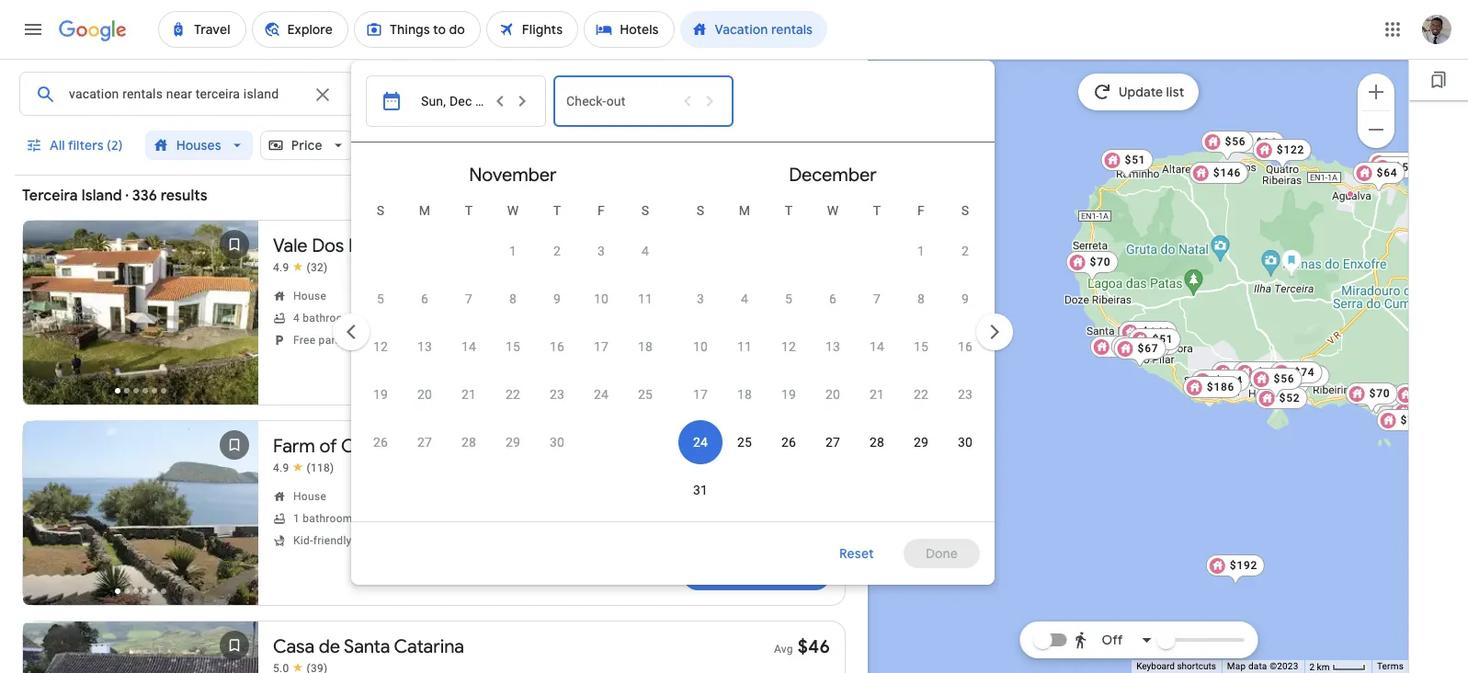 Task type: describe. For each thing, give the bounding box(es) containing it.
mon, dec 4 element
[[741, 290, 749, 308]]

8 for 'wed, nov 8' element
[[510, 292, 517, 306]]

wed, dec 13 element
[[826, 338, 841, 356]]

0 horizontal spatial 17 button
[[579, 325, 624, 369]]

20 for wed, dec 20 element
[[826, 387, 841, 402]]

1 button for december
[[900, 229, 944, 273]]

25 for sat, nov 25 "element"
[[638, 387, 653, 402]]

2 t from the left
[[553, 203, 561, 218]]

1 13 button from the left
[[403, 325, 447, 369]]

$67 link
[[1114, 338, 1166, 369]]

clear image
[[312, 84, 334, 106]]

1 vertical spatial $70 link
[[1114, 338, 1166, 369]]

$52
[[1280, 392, 1301, 405]]

check-
[[567, 94, 607, 109]]

$46 inside map region
[[1374, 389, 1395, 402]]

tue, nov 7 element
[[465, 290, 473, 308]]

28 for the tue, nov 28 element
[[462, 435, 476, 450]]

row containing 17
[[679, 371, 988, 419]]

row inside the december row group
[[900, 220, 988, 275]]

0 vertical spatial 10 button
[[579, 277, 624, 321]]

map region
[[780, 0, 1469, 673]]

0 vertical spatial 25 button
[[624, 373, 668, 417]]

mon, nov 27 element
[[417, 433, 432, 452]]

$117
[[1277, 143, 1305, 156]]

check-out button
[[556, 92, 677, 110]]

all
[[50, 137, 65, 154]]

15 for wed, nov 15 element
[[506, 339, 521, 354]]

$114
[[1236, 366, 1264, 379]]

thu, dec 28 element
[[870, 433, 885, 452]]

sun, dec 31 element
[[693, 481, 708, 499]]

all filters (2)
[[50, 137, 123, 154]]

row containing 12
[[359, 323, 668, 371]]

2 16 button from the left
[[944, 325, 988, 369]]

20 for mon, nov 20 element
[[417, 387, 432, 402]]

13 for mon, nov 13 'element'
[[417, 339, 432, 354]]

december
[[789, 164, 877, 187]]

thu, nov 9 element
[[554, 290, 561, 308]]

$76 link
[[1377, 409, 1429, 431]]

1 23 button from the left
[[535, 373, 579, 417]]

thu, dec 7 element
[[874, 290, 881, 308]]

$144
[[1215, 374, 1243, 387]]

1 horizontal spatial $63
[[1302, 370, 1323, 383]]

Check-in text field
[[412, 73, 562, 115]]

9 for sat, dec 9 element
[[962, 292, 969, 306]]

sun, nov 26 element
[[373, 433, 388, 452]]

$58
[[1395, 161, 1417, 174]]

16 for sat, dec 16 element
[[958, 339, 973, 354]]

out
[[607, 94, 626, 109]]

tue, dec 12 element
[[782, 338, 797, 356]]

1 horizontal spatial 11 button
[[723, 325, 767, 369]]

previous image
[[329, 310, 373, 354]]

4.9 for (32)
[[273, 261, 289, 274]]

5 out of 5 stars from 39 reviews image
[[273, 661, 328, 673]]

29 for fri, dec 29 element
[[914, 435, 929, 450]]

$212 link
[[1090, 336, 1150, 358]]

november row group
[[359, 150, 668, 514]]

13 for wed, dec 13 element
[[826, 339, 841, 354]]

$70 for "$70" link to the bottom
[[1370, 387, 1391, 400]]

sat, nov 25 element
[[638, 385, 653, 404]]

31 button
[[679, 468, 723, 512]]

view details link
[[683, 561, 831, 591]]

november
[[469, 164, 557, 187]]

f for december
[[918, 203, 925, 218]]

$122 for left $122 "link"
[[1145, 338, 1173, 350]]

4.9 out of 5 stars from 32 reviews image
[[273, 260, 328, 275]]

update list
[[1119, 84, 1185, 100]]

tue, nov 21 element
[[462, 385, 476, 404]]

fri, nov 3 element
[[598, 242, 605, 260]]

sat, nov 11 element
[[638, 290, 653, 308]]

1 vertical spatial $51 link
[[1129, 328, 1181, 360]]

1 horizontal spatial 3 button
[[679, 277, 723, 321]]

row containing 19
[[359, 371, 668, 419]]

11 for the 'sat, nov 11' "element"
[[638, 292, 653, 306]]

31
[[693, 483, 708, 498]]

(2)
[[107, 137, 123, 154]]

1 30 button from the left
[[535, 420, 579, 465]]

guest rating
[[392, 137, 469, 154]]

rooms button
[[508, 131, 612, 160]]

sawmill azores image
[[1347, 190, 1354, 198]]

rating
[[433, 137, 469, 154]]

terceira
[[22, 187, 78, 205]]

row containing 5
[[359, 275, 668, 323]]

1 21 button from the left
[[447, 373, 491, 417]]

1 horizontal spatial $122 link
[[1253, 139, 1312, 170]]

view
[[720, 568, 750, 584]]

1 horizontal spatial 10 button
[[679, 325, 723, 369]]

keyboard shortcuts
[[1137, 661, 1217, 672]]

27 for mon, nov 27 element
[[417, 435, 432, 450]]

17 for fri, nov 17 element
[[594, 339, 609, 354]]

fri, dec 29 element
[[914, 433, 929, 452]]

tue, dec 26 element
[[782, 433, 797, 452]]

1 for december
[[918, 244, 925, 258]]

wed, dec 27 element
[[826, 433, 841, 452]]

$74 link
[[1270, 361, 1323, 393]]

sun, dec 24 button
[[410, 92, 490, 110]]

0 horizontal spatial 24
[[476, 94, 490, 109]]

6 for the mon, nov 6 element
[[421, 292, 429, 306]]

$64 link
[[1353, 162, 1405, 193]]

$186
[[1207, 381, 1235, 394]]

m for november
[[419, 203, 431, 218]]

row containing 26
[[359, 419, 579, 466]]

sat, dec 16 element
[[958, 338, 973, 356]]

1 horizontal spatial 17 button
[[679, 373, 723, 417]]

done button
[[904, 539, 980, 568]]

dec
[[450, 94, 472, 109]]

price button
[[260, 131, 354, 160]]

amenities button
[[619, 131, 744, 160]]

data
[[1249, 661, 1268, 672]]

21 for 'thu, dec 21' element
[[870, 387, 885, 402]]

12 for sun, nov 12 element
[[373, 339, 388, 354]]

0 horizontal spatial 3 button
[[579, 229, 624, 273]]

$70 for middle "$70" link
[[1138, 342, 1159, 355]]

$73 link
[[1368, 152, 1420, 183]]

3 s from the left
[[697, 203, 705, 218]]

1 horizontal spatial 25 button
[[723, 420, 767, 465]]

1 vertical spatial $56 link
[[1250, 368, 1302, 399]]

filters form
[[15, 59, 1017, 638]]

shortcuts
[[1178, 661, 1217, 672]]

set check-in one day later. image
[[511, 90, 533, 112]]

29 button inside the december row group
[[900, 420, 944, 465]]

$70 for "$70" link to the top
[[1090, 256, 1111, 269]]

2 km
[[1310, 662, 1333, 672]]

1 for november
[[510, 244, 517, 258]]

$52 link
[[1256, 387, 1308, 409]]

3 for fri, nov 3 element
[[598, 244, 605, 258]]

amenities
[[651, 137, 712, 154]]

0 horizontal spatial 24 button
[[579, 373, 624, 417]]

sat, dec 2 element
[[962, 242, 969, 260]]

2 inside button
[[1310, 662, 1315, 672]]

all filters (2) button
[[15, 131, 138, 160]]

1 vertical spatial $146 link
[[1119, 321, 1178, 352]]

$56 for bottom $56 link
[[1274, 373, 1295, 385]]

fri, nov 10 element
[[594, 290, 609, 308]]

tue, dec 19 element
[[782, 385, 797, 404]]

$86 link
[[1233, 132, 1285, 163]]

thu, nov 16 element
[[550, 338, 565, 356]]

off
[[1102, 632, 1124, 648]]

avg $46
[[774, 636, 831, 659]]

19 for tue, dec 19 element
[[782, 387, 797, 402]]

$192 link
[[1206, 555, 1265, 586]]

$28
[[1281, 377, 1302, 390]]

30 for sat, dec 30 element
[[958, 435, 973, 450]]

0 vertical spatial $51 link
[[1101, 149, 1153, 180]]

1 16 button from the left
[[535, 325, 579, 369]]

2 14 button from the left
[[855, 325, 900, 369]]

filters
[[68, 137, 104, 154]]

row containing 3
[[679, 275, 988, 323]]

1 horizontal spatial $146
[[1214, 166, 1242, 179]]

zoom out map image
[[1366, 118, 1388, 140]]

2 9 button from the left
[[944, 277, 988, 321]]

main menu image
[[22, 18, 44, 40]]

thu, nov 23 element
[[550, 385, 565, 404]]

map
[[1228, 661, 1247, 672]]

1 7 button from the left
[[447, 277, 491, 321]]

photos list for (118)
[[23, 421, 258, 621]]

3 t from the left
[[785, 203, 793, 218]]

28 for thu, dec 28 element on the bottom of page
[[870, 435, 885, 450]]

7 for thu, dec 7 element
[[874, 292, 881, 306]]

fri, dec 8 element
[[918, 290, 925, 308]]

view details
[[720, 568, 794, 584]]

terms
[[1378, 661, 1405, 672]]

11 for mon, dec 11 element
[[738, 339, 752, 354]]

1 vertical spatial 4 button
[[723, 277, 767, 321]]

29 button inside november row group
[[491, 420, 535, 465]]

18 button inside november row group
[[624, 325, 668, 369]]

guest
[[392, 137, 430, 154]]

1 horizontal spatial 24 button
[[679, 420, 723, 465]]

0 vertical spatial $56 link
[[1201, 131, 1254, 162]]

23 for sat, dec 23 element
[[958, 387, 973, 402]]

sun, dec 24, departure date. element
[[693, 433, 708, 452]]

22 for wed, nov 22 'element'
[[506, 387, 521, 402]]

$46 link
[[1350, 384, 1403, 416]]

18 for sat, nov 18 element
[[638, 339, 653, 354]]

1 button for november
[[491, 229, 535, 273]]

$304 link
[[1191, 162, 1250, 184]]

2 8 button from the left
[[900, 277, 944, 321]]

fri, nov 24 element
[[594, 385, 609, 404]]

wed, nov 29 element
[[506, 433, 521, 452]]

$122 for rightmost $122 "link"
[[1277, 143, 1305, 156]]

1 26 button from the left
[[359, 420, 403, 465]]

2 23 button from the left
[[944, 373, 988, 417]]

4.9 out of 5 stars from 118 reviews image
[[273, 461, 334, 476]]

2 21 button from the left
[[855, 373, 900, 417]]

reset button
[[818, 532, 897, 576]]

sun, nov 19 element
[[373, 385, 388, 404]]

30 for the thu, nov 30 element on the left bottom
[[550, 435, 565, 450]]

price
[[291, 137, 323, 154]]

(32)
[[307, 261, 328, 274]]

$114 link
[[1212, 361, 1271, 393]]

1 6 button from the left
[[403, 277, 447, 321]]

2 26 button from the left
[[767, 420, 811, 465]]

27 for wed, dec 27 element
[[826, 435, 841, 450]]

mon, nov 20 element
[[417, 385, 432, 404]]

update
[[1119, 84, 1164, 100]]

14 for "thu, dec 14" "element"
[[870, 339, 885, 354]]

off button
[[1069, 618, 1159, 662]]

thu, dec 14 element
[[870, 338, 885, 356]]

2 for december
[[962, 244, 969, 258]]

1 22 button from the left
[[491, 373, 535, 417]]

$28 link
[[1257, 373, 1310, 404]]

5 for the sun, nov 5 element
[[377, 292, 384, 306]]

2 vertical spatial $70 link
[[1346, 383, 1398, 414]]

$76 inside map region
[[1401, 414, 1422, 427]]

results
[[161, 187, 208, 205]]

view details button
[[683, 561, 831, 591]]

avg $76
[[777, 435, 831, 458]]

1 horizontal spatial $146 link
[[1190, 162, 1249, 184]]

$186 link
[[1183, 376, 1242, 398]]

1 s from the left
[[377, 203, 385, 218]]

mon, dec 11 element
[[738, 338, 752, 356]]

0 horizontal spatial $46
[[798, 636, 831, 659]]

0 horizontal spatial $63
[[1257, 366, 1279, 379]]

27 button inside november row group
[[403, 420, 447, 465]]

fri, dec 22 element
[[914, 385, 929, 404]]

1 t from the left
[[465, 203, 473, 218]]

0 horizontal spatial $142 link
[[1111, 336, 1171, 367]]

1 12 button from the left
[[359, 325, 403, 369]]

guest rating button
[[361, 131, 501, 160]]



Task type: locate. For each thing, give the bounding box(es) containing it.
22 button left thu, nov 23 element
[[491, 373, 535, 417]]

1 13 from the left
[[417, 339, 432, 354]]

10 button right thu, nov 9 element
[[579, 277, 624, 321]]

6 button left thu, dec 7 element
[[811, 277, 855, 321]]

$56
[[1225, 135, 1246, 148], [1274, 373, 1295, 385]]

28 button
[[447, 420, 491, 465], [855, 420, 900, 465]]

26 for tue, dec 26 element
[[782, 435, 797, 450]]

photos list for (32)
[[23, 221, 258, 420]]

20 inside the december row group
[[826, 387, 841, 402]]

5 inside november row group
[[377, 292, 384, 306]]

december row group
[[679, 150, 988, 514]]

12 left mon, nov 13 'element'
[[373, 339, 388, 354]]

2 for november
[[554, 244, 561, 258]]

rooms
[[539, 137, 581, 154]]

2 19 from the left
[[782, 387, 797, 402]]

30 inside november row group
[[550, 435, 565, 450]]

1 29 from the left
[[506, 435, 521, 450]]

w inside november row group
[[507, 203, 519, 218]]

wed, dec 20 element
[[826, 385, 841, 404]]

4 right fri, nov 3 element
[[642, 244, 649, 258]]

3 photos list from the top
[[23, 622, 258, 673]]

$51
[[1125, 154, 1146, 166], [1153, 333, 1174, 346]]

28 button left 'wed, nov 29' element
[[447, 420, 491, 465]]

8 inside the december row group
[[918, 292, 925, 306]]

17 inside november row group
[[594, 339, 609, 354]]

0 horizontal spatial $122
[[1145, 338, 1173, 350]]

1 w from the left
[[507, 203, 519, 218]]

2 left fri, nov 3 element
[[554, 244, 561, 258]]

1 5 from the left
[[377, 292, 384, 306]]

1 15 button from the left
[[491, 325, 535, 369]]

9 button right 'wed, nov 8' element
[[535, 277, 579, 321]]

grid containing november
[[359, 150, 988, 533]]

dialog
[[329, 61, 1017, 585]]

2 30 button from the left
[[944, 420, 988, 465]]

26 button left mon, nov 27 element
[[359, 420, 403, 465]]

4 s from the left
[[962, 203, 970, 218]]

1 horizontal spatial $142
[[1279, 369, 1307, 382]]

m inside row group
[[419, 203, 431, 218]]

20 button inside the december row group
[[811, 373, 855, 417]]

14 for tue, nov 14 element
[[462, 339, 476, 354]]

m for december
[[739, 203, 751, 218]]

$70
[[1090, 256, 1111, 269], [1138, 342, 1159, 355], [1370, 387, 1391, 400]]

9
[[554, 292, 561, 306], [962, 292, 969, 306]]

2 29 from the left
[[914, 435, 929, 450]]

w for november
[[507, 203, 519, 218]]

sat, nov 18 element
[[638, 338, 653, 356]]

0 horizontal spatial 2
[[554, 244, 561, 258]]

avg
[[777, 442, 796, 455], [774, 643, 794, 656]]

1 photos list from the top
[[23, 221, 258, 420]]

1 14 from the left
[[462, 339, 476, 354]]

14 button right wed, dec 13 element
[[855, 325, 900, 369]]

7 inside the december row group
[[874, 292, 881, 306]]

0 vertical spatial 17
[[594, 339, 609, 354]]

$56 for the topmost $56 link
[[1225, 135, 1246, 148]]

avg down details
[[774, 643, 794, 656]]

0 horizontal spatial 10 button
[[579, 277, 624, 321]]

28 right wed, dec 27 element
[[870, 435, 885, 450]]

23 button right fri, dec 22 element
[[944, 373, 988, 417]]

23 inside november row group
[[550, 387, 565, 402]]

$56 link
[[1201, 131, 1254, 162], [1250, 368, 1302, 399]]

$63 link
[[1234, 361, 1286, 393], [1278, 365, 1330, 387]]

zoom in map image
[[1366, 80, 1388, 103]]

mon, dec 25 element
[[738, 433, 752, 452]]

23 for thu, nov 23 element
[[550, 387, 565, 402]]

1 horizontal spatial 22
[[914, 387, 929, 402]]

$46 down view details 'button'
[[798, 636, 831, 659]]

4 for sat, nov 4 element
[[642, 244, 649, 258]]

1 27 from the left
[[417, 435, 432, 450]]

21 for the tue, nov 21 element
[[462, 387, 476, 402]]

1 8 button from the left
[[491, 277, 535, 321]]

6 for wed, dec 6 'element'
[[830, 292, 837, 306]]

25 button right sun, dec 24, departure date. element
[[723, 420, 767, 465]]

thu, nov 2 element
[[554, 242, 561, 260]]

reset
[[840, 545, 875, 562]]

1 vertical spatial $70
[[1138, 342, 1159, 355]]

avg for $76
[[777, 442, 796, 455]]

0 vertical spatial 24
[[476, 94, 490, 109]]

18 for the mon, dec 18 element
[[738, 387, 752, 402]]

0 horizontal spatial $146
[[1143, 326, 1171, 339]]

1 27 button from the left
[[403, 420, 447, 465]]

$192
[[1230, 559, 1258, 572]]

tue, nov 28 element
[[462, 433, 476, 452]]

0 vertical spatial $46
[[1374, 389, 1395, 402]]

row containing 10
[[679, 323, 988, 371]]

6 inside the december row group
[[830, 292, 837, 306]]

22
[[506, 387, 521, 402], [914, 387, 929, 402]]

m up mon, dec 4 element
[[739, 203, 751, 218]]

1 horizontal spatial 12 button
[[767, 325, 811, 369]]

1 horizontal spatial 11
[[738, 339, 752, 354]]

6 right the sun, nov 5 element
[[421, 292, 429, 306]]

13 button right sun, nov 12 element
[[403, 325, 447, 369]]

2 5 from the left
[[785, 292, 793, 306]]

15 for 'fri, dec 15' element
[[914, 339, 929, 354]]

11 button right fri, nov 10 element
[[624, 277, 668, 321]]

$67
[[1138, 342, 1159, 355]]

$58 link
[[1372, 156, 1424, 188]]

0 vertical spatial 17 button
[[579, 325, 624, 369]]

sun,
[[421, 94, 446, 109]]

0 horizontal spatial 5 button
[[359, 277, 403, 321]]

27 inside the december row group
[[826, 435, 841, 450]]

15 inside the december row group
[[914, 339, 929, 354]]

4 inside the december row group
[[741, 292, 749, 306]]

1 vertical spatial $56
[[1274, 373, 1295, 385]]

2 13 button from the left
[[811, 325, 855, 369]]

25 button right fri, nov 24 element
[[624, 373, 668, 417]]

5 button right mon, dec 4 element
[[767, 277, 811, 321]]

20 inside november row group
[[417, 387, 432, 402]]

2 9 from the left
[[962, 292, 969, 306]]

mon, nov 6 element
[[421, 290, 429, 308]]

2 15 button from the left
[[900, 325, 944, 369]]

$51 for $51 link to the bottom
[[1153, 333, 1174, 346]]

4.9 left "(118)"
[[273, 462, 289, 475]]

f for november
[[598, 203, 605, 218]]

17 button left sat, nov 18 element
[[579, 325, 624, 369]]

grid
[[359, 150, 988, 533]]

2 27 from the left
[[826, 435, 841, 450]]

24 inside november row group
[[594, 387, 609, 402]]

25 for mon, dec 25 element
[[738, 435, 752, 450]]

8 button right tue, nov 7 element
[[491, 277, 535, 321]]

1 horizontal spatial w
[[828, 203, 839, 218]]

1 26 from the left
[[373, 435, 388, 450]]

2 2 button from the left
[[944, 229, 988, 273]]

10 right thu, nov 9 element
[[594, 292, 609, 306]]

1 horizontal spatial 29
[[914, 435, 929, 450]]

24 button
[[579, 373, 624, 417], [679, 420, 723, 465]]

1 f from the left
[[598, 203, 605, 218]]

1 horizontal spatial 6
[[830, 292, 837, 306]]

$212
[[1114, 340, 1142, 353]]

map data ©2023
[[1228, 661, 1299, 672]]

1 horizontal spatial 14
[[870, 339, 885, 354]]

16 right 'fri, dec 15' element
[[958, 339, 973, 354]]

mon, nov 13 element
[[417, 338, 432, 356]]

1 19 button from the left
[[359, 373, 403, 417]]

2 km button
[[1305, 660, 1372, 673]]

30 inside the december row group
[[958, 435, 973, 450]]

17 for "sun, dec 17" "element"
[[693, 387, 708, 402]]

2 5 button from the left
[[767, 277, 811, 321]]

1 16 from the left
[[550, 339, 565, 354]]

1 20 from the left
[[417, 387, 432, 402]]

2 12 button from the left
[[767, 325, 811, 369]]

w for december
[[828, 203, 839, 218]]

2 button left fri, nov 3 element
[[535, 229, 579, 273]]

2 left km
[[1310, 662, 1315, 672]]

(118)
[[307, 462, 334, 475]]

3 button
[[579, 229, 624, 273], [679, 277, 723, 321]]

0 horizontal spatial 14 button
[[447, 325, 491, 369]]

mon, dec 18 element
[[738, 385, 752, 404]]

fri, dec 1 element
[[918, 242, 925, 260]]

0 horizontal spatial 23
[[550, 387, 565, 402]]

1 6 from the left
[[421, 292, 429, 306]]

20 right tue, dec 19 element
[[826, 387, 841, 402]]

27 inside november row group
[[417, 435, 432, 450]]

15 left sat, dec 16 element
[[914, 339, 929, 354]]

1 horizontal spatial 3
[[697, 292, 705, 306]]

list
[[1167, 84, 1185, 100]]

2 15 from the left
[[914, 339, 929, 354]]

2 4.9 from the top
[[273, 462, 289, 475]]

1 vertical spatial 4
[[741, 292, 749, 306]]

1 horizontal spatial 23
[[958, 387, 973, 402]]

$56 left $86 on the right of the page
[[1225, 135, 1246, 148]]

16 left fri, nov 17 element
[[550, 339, 565, 354]]

8 right tue, nov 7 element
[[510, 292, 517, 306]]

f up fri, nov 3 element
[[598, 203, 605, 218]]

19 for sun, nov 19 element
[[373, 387, 388, 402]]

wed, nov 8 element
[[510, 290, 517, 308]]

wed, dec 6 element
[[830, 290, 837, 308]]

27
[[417, 435, 432, 450], [826, 435, 841, 450]]

23
[[550, 387, 565, 402], [958, 387, 973, 402]]

$146 up $67
[[1143, 326, 1171, 339]]

28 inside the december row group
[[870, 435, 885, 450]]

5 inside the december row group
[[785, 292, 793, 306]]

2 12 from the left
[[782, 339, 797, 354]]

2 button for november
[[535, 229, 579, 273]]

25 inside the december row group
[[738, 435, 752, 450]]

f inside november row group
[[598, 203, 605, 218]]

$86
[[1257, 136, 1278, 149]]

1 horizontal spatial 19 button
[[767, 373, 811, 417]]

2 inside row
[[962, 244, 969, 258]]

tue, nov 14 element
[[462, 338, 476, 356]]

1 horizontal spatial $122
[[1277, 143, 1305, 156]]

quinta da nasce água- twin 6 image
[[1287, 361, 1295, 369]]

1 horizontal spatial 27 button
[[811, 420, 855, 465]]

3 button left mon, dec 4 element
[[679, 277, 723, 321]]

16 button right 'fri, dec 15' element
[[944, 325, 988, 369]]

$64
[[1377, 166, 1398, 179]]

26 inside the december row group
[[782, 435, 797, 450]]

30 button
[[535, 420, 579, 465], [944, 420, 988, 465]]

14 right mon, nov 13 'element'
[[462, 339, 476, 354]]

$142 link
[[1111, 336, 1171, 367], [1255, 364, 1314, 396]]

t
[[465, 203, 473, 218], [553, 203, 561, 218], [785, 203, 793, 218], [874, 203, 881, 218]]

avg inside avg $76
[[777, 442, 796, 455]]

18 button inside the december row group
[[723, 373, 767, 417]]

13 inside november row group
[[417, 339, 432, 354]]

19 right the mon, dec 18 element
[[782, 387, 797, 402]]

30 button right fri, dec 29 element
[[944, 420, 988, 465]]

km
[[1318, 662, 1331, 672]]

1 horizontal spatial 24
[[594, 387, 609, 402]]

21 left wed, nov 22 'element'
[[462, 387, 476, 402]]

19
[[373, 387, 388, 402], [782, 387, 797, 402]]

fri, nov 17 element
[[594, 338, 609, 356]]

houses button
[[145, 131, 253, 160]]

avg right mon, dec 25 element
[[777, 442, 796, 455]]

18 inside the december row group
[[738, 387, 752, 402]]

1 button inside row
[[900, 229, 944, 273]]

houses
[[176, 137, 221, 154]]

23 button
[[535, 373, 579, 417], [944, 373, 988, 417]]

30
[[550, 435, 565, 450], [958, 435, 973, 450]]

0 horizontal spatial 15
[[506, 339, 521, 354]]

1 inside the december row group
[[918, 244, 925, 258]]

12 button
[[359, 325, 403, 369], [767, 325, 811, 369]]

$144 link
[[1191, 370, 1251, 401]]

11 inside the december row group
[[738, 339, 752, 354]]

21 inside november row group
[[462, 387, 476, 402]]

7 for tue, nov 7 element
[[465, 292, 473, 306]]

9 inside november row group
[[554, 292, 561, 306]]

0 horizontal spatial 29
[[506, 435, 521, 450]]

2 21 from the left
[[870, 387, 885, 402]]

18
[[638, 339, 653, 354], [738, 387, 752, 402]]

21 button
[[447, 373, 491, 417], [855, 373, 900, 417]]

1 m from the left
[[419, 203, 431, 218]]

terceira island · 336 results
[[22, 187, 208, 205]]

22 inside the december row group
[[914, 387, 929, 402]]

m down guest rating "popup button"
[[419, 203, 431, 218]]

18 button right "sun, dec 17" "element"
[[723, 373, 767, 417]]

0 horizontal spatial 25
[[638, 387, 653, 402]]

2 7 from the left
[[874, 292, 881, 306]]

8 for fri, dec 8 element
[[918, 292, 925, 306]]

1 button left thu, nov 2 element
[[491, 229, 535, 273]]

12 inside the december row group
[[782, 339, 797, 354]]

1 inside november row group
[[510, 244, 517, 258]]

1 20 button from the left
[[403, 373, 447, 417]]

photos list
[[23, 221, 258, 420], [23, 421, 258, 621], [23, 622, 258, 673]]

0 vertical spatial 18 button
[[624, 325, 668, 369]]

fri, dec 15 element
[[914, 338, 929, 356]]

2 29 button from the left
[[900, 420, 944, 465]]

3 inside november row group
[[598, 244, 605, 258]]

15 button
[[491, 325, 535, 369], [900, 325, 944, 369]]

1 horizontal spatial 8
[[918, 292, 925, 306]]

1 vertical spatial 18
[[738, 387, 752, 402]]

2 1 from the left
[[918, 244, 925, 258]]

wed, nov 15 element
[[506, 338, 521, 356]]

8 inside november row group
[[510, 292, 517, 306]]

0 vertical spatial 3
[[598, 244, 605, 258]]

thu, nov 30 element
[[550, 433, 565, 452]]

1 button inside november row group
[[491, 229, 535, 273]]

12 button right mon, dec 11 element
[[767, 325, 811, 369]]

5 left the mon, nov 6 element
[[377, 292, 384, 306]]

0 horizontal spatial 26
[[373, 435, 388, 450]]

m
[[419, 203, 431, 218], [739, 203, 751, 218]]

1 14 button from the left
[[447, 325, 491, 369]]

0 horizontal spatial 19 button
[[359, 373, 403, 417]]

5 button
[[359, 277, 403, 321], [767, 277, 811, 321]]

1 horizontal spatial $51
[[1153, 333, 1174, 346]]

24
[[476, 94, 490, 109], [594, 387, 609, 402], [693, 435, 708, 450]]

17 button left the mon, dec 18 element
[[679, 373, 723, 417]]

1 left sat, dec 2 element
[[918, 244, 925, 258]]

0 horizontal spatial 19
[[373, 387, 388, 402]]

sun, dec 17 element
[[693, 385, 708, 404]]

26 inside november row group
[[373, 435, 388, 450]]

1 vertical spatial 10 button
[[679, 325, 723, 369]]

28
[[462, 435, 476, 450], [870, 435, 885, 450]]

2 16 from the left
[[958, 339, 973, 354]]

1 horizontal spatial 23 button
[[944, 373, 988, 417]]

1 23 from the left
[[550, 387, 565, 402]]

11 button left tue, dec 12 element
[[723, 325, 767, 369]]

15 inside november row group
[[506, 339, 521, 354]]

29 inside november row group
[[506, 435, 521, 450]]

27 button right tue, dec 26 element
[[811, 420, 855, 465]]

9 inside the december row group
[[962, 292, 969, 306]]

9 for thu, nov 9 element
[[554, 292, 561, 306]]

29 button left the thu, nov 30 element on the left bottom
[[491, 420, 535, 465]]

2 28 button from the left
[[855, 420, 900, 465]]

1 29 button from the left
[[491, 420, 535, 465]]

$142 for the left "$142" link
[[1135, 340, 1163, 353]]

row containing 24
[[679, 419, 988, 466]]

8 button
[[491, 277, 535, 321], [900, 277, 944, 321]]

17 inside the december row group
[[693, 387, 708, 402]]

2 30 from the left
[[958, 435, 973, 450]]

26 for sun, nov 26 element
[[373, 435, 388, 450]]

2 22 button from the left
[[900, 373, 944, 417]]

1 30 from the left
[[550, 435, 565, 450]]

2 23 from the left
[[958, 387, 973, 402]]

19 button
[[359, 373, 403, 417], [767, 373, 811, 417]]

1 28 button from the left
[[447, 420, 491, 465]]

0 horizontal spatial 20 button
[[403, 373, 447, 417]]

1 horizontal spatial 1
[[918, 244, 925, 258]]

avg inside 'avg $46'
[[774, 643, 794, 656]]

1 vertical spatial 25 button
[[723, 420, 767, 465]]

26 button
[[359, 420, 403, 465], [767, 420, 811, 465]]

1 19 from the left
[[373, 387, 388, 402]]

19 button left mon, nov 20 element
[[359, 373, 403, 417]]

2 inside november row group
[[554, 244, 561, 258]]

$73
[[1392, 156, 1413, 169]]

$74
[[1294, 366, 1315, 379]]

thu, dec 21 element
[[870, 385, 885, 404]]

keyboard shortcuts button
[[1137, 661, 1217, 673]]

avg for $46
[[774, 643, 794, 656]]

0 horizontal spatial 6 button
[[403, 277, 447, 321]]

2 w from the left
[[828, 203, 839, 218]]

0 horizontal spatial 21 button
[[447, 373, 491, 417]]

dialog containing november
[[329, 61, 1017, 585]]

set check-in one day earlier. image
[[489, 90, 511, 112]]

sat, dec 9 element
[[962, 290, 969, 308]]

1 9 button from the left
[[535, 277, 579, 321]]

10 button left mon, dec 11 element
[[679, 325, 723, 369]]

tue, dec 5 element
[[785, 290, 793, 308]]

sat, dec 30 element
[[958, 433, 973, 452]]

1 22 from the left
[[506, 387, 521, 402]]

wed, nov 22 element
[[506, 385, 521, 404]]

2 19 button from the left
[[767, 373, 811, 417]]

11 left tue, dec 12 element
[[738, 339, 752, 354]]

next image
[[973, 310, 1017, 354]]

1 left thu, nov 2 element
[[510, 244, 517, 258]]

21 button left wed, nov 22 'element'
[[447, 373, 491, 417]]

0 horizontal spatial $76
[[800, 435, 831, 458]]

16 button left fri, nov 17 element
[[535, 325, 579, 369]]

4 inside november row group
[[642, 244, 649, 258]]

11 right fri, nov 10 element
[[638, 292, 653, 306]]

25 inside november row group
[[638, 387, 653, 402]]

27 button
[[403, 420, 447, 465], [811, 420, 855, 465]]

22 for fri, dec 22 element
[[914, 387, 929, 402]]

2 20 button from the left
[[811, 373, 855, 417]]

m inside row group
[[739, 203, 751, 218]]

w down 'december'
[[828, 203, 839, 218]]

2 horizontal spatial 2
[[1310, 662, 1315, 672]]

7 inside november row group
[[465, 292, 473, 306]]

0 horizontal spatial 20
[[417, 387, 432, 402]]

0 vertical spatial $76
[[1401, 414, 1422, 427]]

1 21 from the left
[[462, 387, 476, 402]]

7 left 'wed, nov 8' element
[[465, 292, 473, 306]]

0 horizontal spatial 13
[[417, 339, 432, 354]]

1 vertical spatial avg
[[774, 643, 794, 656]]

10 inside november row group
[[594, 292, 609, 306]]

15 button left thu, nov 16 element
[[491, 325, 535, 369]]

2 1 button from the left
[[900, 229, 944, 273]]

island · 336
[[81, 187, 157, 205]]

8 button left sat, dec 9 element
[[900, 277, 944, 321]]

1 horizontal spatial 16 button
[[944, 325, 988, 369]]

16 for thu, nov 16 element
[[550, 339, 565, 354]]

24 for rightmost 24 button
[[693, 435, 708, 450]]

2 photos list from the top
[[23, 421, 258, 621]]

row
[[491, 220, 668, 275], [900, 220, 988, 275], [359, 275, 668, 323], [679, 275, 988, 323], [359, 323, 668, 371], [679, 323, 988, 371], [359, 371, 668, 419], [679, 371, 988, 419], [359, 419, 579, 466], [679, 419, 988, 466]]

0 vertical spatial 25
[[638, 387, 653, 402]]

4 t from the left
[[874, 203, 881, 218]]

$51 down update list button
[[1125, 154, 1146, 166]]

$304
[[1214, 166, 1242, 179]]

0 vertical spatial $146 link
[[1190, 162, 1249, 184]]

22 inside november row group
[[506, 387, 521, 402]]

2 f from the left
[[918, 203, 925, 218]]

$63
[[1257, 366, 1279, 379], [1302, 370, 1323, 383]]

20 button right tue, dec 19 element
[[811, 373, 855, 417]]

9 right fri, dec 8 element
[[962, 292, 969, 306]]

18 button right fri, nov 17 element
[[624, 325, 668, 369]]

10 inside the december row group
[[693, 339, 708, 354]]

1 horizontal spatial $142 link
[[1255, 364, 1314, 396]]

1 horizontal spatial 4 button
[[723, 277, 767, 321]]

30 button right 'wed, nov 29' element
[[535, 420, 579, 465]]

12 button left mon, nov 13 'element'
[[359, 325, 403, 369]]

16 inside november row group
[[550, 339, 565, 354]]

13 inside the december row group
[[826, 339, 841, 354]]

19 inside november row group
[[373, 387, 388, 402]]

3
[[598, 244, 605, 258], [697, 292, 705, 306]]

1 vertical spatial 3
[[697, 292, 705, 306]]

sun, dec 10 element
[[693, 338, 708, 356]]

$46 up $76 link
[[1374, 389, 1395, 402]]

0 vertical spatial 4.9
[[273, 261, 289, 274]]

2 m from the left
[[739, 203, 751, 218]]

1 vertical spatial 24 button
[[679, 420, 723, 465]]

2 7 button from the left
[[855, 277, 900, 321]]

s down guest rating "popup button"
[[377, 203, 385, 218]]

20 button inside november row group
[[403, 373, 447, 417]]

0 vertical spatial 18
[[638, 339, 653, 354]]

3 left mon, dec 4 element
[[697, 292, 705, 306]]

2 6 from the left
[[830, 292, 837, 306]]

4 for mon, dec 4 element
[[741, 292, 749, 306]]

sat, nov 4 element
[[642, 242, 649, 260]]

28 left 'wed, nov 29' element
[[462, 435, 476, 450]]

1 15 from the left
[[506, 339, 521, 354]]

29 left the thu, nov 30 element on the left bottom
[[506, 435, 521, 450]]

17 left the mon, dec 18 element
[[693, 387, 708, 402]]

1 vertical spatial 25
[[738, 435, 752, 450]]

21
[[462, 387, 476, 402], [870, 387, 885, 402]]

1 7 from the left
[[465, 292, 473, 306]]

29 button
[[491, 420, 535, 465], [900, 420, 944, 465]]

6 button right the sun, nov 5 element
[[403, 277, 447, 321]]

30 right 'wed, nov 29' element
[[550, 435, 565, 450]]

7 button left 'wed, nov 8' element
[[447, 277, 491, 321]]

29 inside the december row group
[[914, 435, 929, 450]]

1 12 from the left
[[373, 339, 388, 354]]

15 button left sat, dec 16 element
[[900, 325, 944, 369]]

26 button left wed, dec 27 element
[[767, 420, 811, 465]]

13 button right tue, dec 12 element
[[811, 325, 855, 369]]

2 6 button from the left
[[811, 277, 855, 321]]

1 28 from the left
[[462, 435, 476, 450]]

Check-out text field
[[591, 73, 743, 115]]

12 inside november row group
[[373, 339, 388, 354]]

1 5 button from the left
[[359, 277, 403, 321]]

16 inside the december row group
[[958, 339, 973, 354]]

19 left mon, nov 20 element
[[373, 387, 388, 402]]

14 right wed, dec 13 element
[[870, 339, 885, 354]]

1 1 from the left
[[510, 244, 517, 258]]

$142 for right "$142" link
[[1279, 369, 1307, 382]]

2 button
[[535, 229, 579, 273], [944, 229, 988, 273]]

21 left fri, dec 22 element
[[870, 387, 885, 402]]

18 inside november row group
[[638, 339, 653, 354]]

12 for tue, dec 12 element
[[782, 339, 797, 354]]

29 for 'wed, nov 29' element
[[506, 435, 521, 450]]

1 horizontal spatial 18 button
[[723, 373, 767, 417]]

6 inside november row group
[[421, 292, 429, 306]]

10 for fri, nov 10 element
[[594, 292, 609, 306]]

done
[[926, 545, 958, 562]]

0 vertical spatial $70
[[1090, 256, 1111, 269]]

8 left sat, dec 9 element
[[918, 292, 925, 306]]

2 28 from the left
[[870, 435, 885, 450]]

1 horizontal spatial 16
[[958, 339, 973, 354]]

sun, nov 12 element
[[373, 338, 388, 356]]

1 horizontal spatial 5 button
[[767, 277, 811, 321]]

sat, dec 23 element
[[958, 385, 973, 404]]

f inside the december row group
[[918, 203, 925, 218]]

terms link
[[1378, 661, 1405, 672]]

4 button right sun, dec 3 element
[[723, 277, 767, 321]]

1 horizontal spatial 6 button
[[811, 277, 855, 321]]

0 horizontal spatial 15 button
[[491, 325, 535, 369]]

2 s from the left
[[642, 203, 650, 218]]

1 horizontal spatial 2
[[962, 244, 969, 258]]

1 horizontal spatial 18
[[738, 387, 752, 402]]

1 horizontal spatial 25
[[738, 435, 752, 450]]

22 button left sat, dec 23 element
[[900, 373, 944, 417]]

0 horizontal spatial 23 button
[[535, 373, 579, 417]]

24 for left 24 button
[[594, 387, 609, 402]]

0 horizontal spatial $122 link
[[1122, 333, 1181, 364]]

10
[[594, 292, 609, 306], [693, 339, 708, 354]]

6
[[421, 292, 429, 306], [830, 292, 837, 306]]

1 9 from the left
[[554, 292, 561, 306]]

$122 link
[[1253, 139, 1312, 170], [1122, 333, 1181, 364]]

0 horizontal spatial 9 button
[[535, 277, 579, 321]]

15
[[506, 339, 521, 354], [914, 339, 929, 354]]

0 vertical spatial $51
[[1125, 154, 1146, 166]]

5 button left the mon, nov 6 element
[[359, 277, 403, 321]]

1 1 button from the left
[[491, 229, 535, 273]]

24 left mon, dec 25 element
[[693, 435, 708, 450]]

2 14 from the left
[[870, 339, 885, 354]]

w inside the december row group
[[828, 203, 839, 218]]

3 inside row
[[697, 292, 705, 306]]

quinta da nasce água- twin 7 image
[[1287, 361, 1295, 368]]

4 button right fri, nov 3 element
[[624, 229, 668, 273]]

11 inside november row group
[[638, 292, 653, 306]]

3 for sun, dec 3 element
[[697, 292, 705, 306]]

algar do carvão image
[[1281, 249, 1303, 279]]

14
[[462, 339, 476, 354], [870, 339, 885, 354]]

21 inside the december row group
[[870, 387, 885, 402]]

2 22 from the left
[[914, 387, 929, 402]]

0 horizontal spatial 11
[[638, 292, 653, 306]]

2 20 from the left
[[826, 387, 841, 402]]

6 button
[[403, 277, 447, 321], [811, 277, 855, 321]]

0 horizontal spatial $51
[[1125, 154, 1146, 166]]

2 8 from the left
[[918, 292, 925, 306]]

10 for sun, dec 10 element
[[693, 339, 708, 354]]

19 inside the december row group
[[782, 387, 797, 402]]

$117 link
[[1253, 139, 1312, 170]]

23 button right wed, nov 22 'element'
[[535, 373, 579, 417]]

$56 down quinta da nasce água- twin 6 icon
[[1274, 373, 1295, 385]]

2 27 button from the left
[[811, 420, 855, 465]]

3 button left sat, nov 4 element
[[579, 229, 624, 273]]

keyboard
[[1137, 661, 1176, 672]]

0 vertical spatial 11 button
[[624, 277, 668, 321]]

23 inside the december row group
[[958, 387, 973, 402]]

update list button
[[1079, 74, 1200, 110]]

details
[[753, 568, 794, 584]]

14 inside november row group
[[462, 339, 476, 354]]

0 vertical spatial $70 link
[[1066, 251, 1118, 282]]

grid inside filters form
[[359, 150, 988, 533]]

1 vertical spatial 10
[[693, 339, 708, 354]]

23 right wed, nov 22 'element'
[[550, 387, 565, 402]]

©2023
[[1270, 661, 1299, 672]]

14 inside the december row group
[[870, 339, 885, 354]]

4.9 for (118)
[[273, 462, 289, 475]]

sun, nov 5 element
[[377, 290, 384, 308]]

dialog inside filters form
[[329, 61, 1017, 585]]

5 for tue, dec 5 element
[[785, 292, 793, 306]]

0 vertical spatial 24 button
[[579, 373, 624, 417]]

check-out
[[567, 94, 626, 109]]

0 vertical spatial 4 button
[[624, 229, 668, 273]]

wed, nov 1 element
[[510, 242, 517, 260]]

0 vertical spatial 3 button
[[579, 229, 624, 273]]

s down amenities popup button
[[697, 203, 705, 218]]

1 2 button from the left
[[535, 229, 579, 273]]

$51 for the top $51 link
[[1125, 154, 1146, 166]]

1 horizontal spatial f
[[918, 203, 925, 218]]

2 button right fri, dec 1 element
[[944, 229, 988, 273]]

2 26 from the left
[[782, 435, 797, 450]]

$142
[[1135, 340, 1163, 353], [1279, 369, 1307, 382]]

0 vertical spatial 11
[[638, 292, 653, 306]]

24 inside the december row group
[[693, 435, 708, 450]]

sun, dec 24
[[421, 94, 490, 109]]

1 horizontal spatial 7
[[874, 292, 881, 306]]

0 horizontal spatial 3
[[598, 244, 605, 258]]

1 4.9 from the top
[[273, 261, 289, 274]]

19 button right the mon, dec 18 element
[[767, 373, 811, 417]]

13 right tue, dec 12 element
[[826, 339, 841, 354]]

$122
[[1277, 143, 1305, 156], [1145, 338, 1173, 350]]

0 horizontal spatial 28
[[462, 435, 476, 450]]

0 horizontal spatial 18 button
[[624, 325, 668, 369]]

27 right sun, nov 26 element
[[417, 435, 432, 450]]

28 inside november row group
[[462, 435, 476, 450]]

0 horizontal spatial 4 button
[[624, 229, 668, 273]]

2 button for december
[[944, 229, 988, 273]]

4 button
[[624, 229, 668, 273], [723, 277, 767, 321]]

0 horizontal spatial 11 button
[[624, 277, 668, 321]]

25 right sun, dec 24, departure date. element
[[738, 435, 752, 450]]

sun, dec 3 element
[[697, 290, 705, 308]]



Task type: vqa. For each thing, say whether or not it's contained in the screenshot.
2nd 22 button from right
yes



